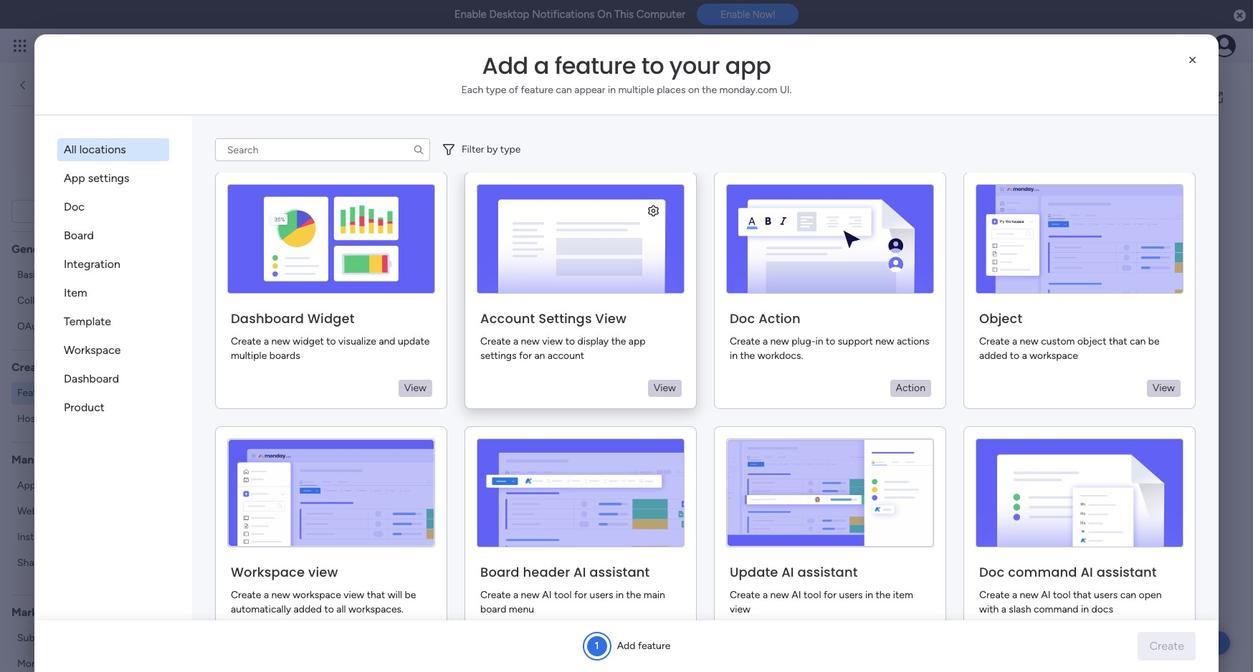 Task type: locate. For each thing, give the bounding box(es) containing it.
1 vertical spatial multiple
[[231, 350, 267, 362]]

be
[[1148, 335, 1160, 347], [405, 590, 416, 602]]

0 horizontal spatial added
[[294, 604, 322, 616]]

basic
[[17, 268, 41, 281]]

can inside "create a new custom object that can be added to a workspace"
[[1130, 335, 1146, 347]]

workspace for workspace view
[[231, 564, 305, 582]]

the left 'main'
[[626, 590, 641, 602]]

to inside create a new view to display the app settings for an account
[[565, 335, 575, 347]]

for left an on the left bottom of page
[[519, 350, 532, 362]]

that inside create a new ai tool that users can open with a slash command in docs
[[1073, 590, 1091, 602]]

add inside add a feature to your app each type of feature can appear in multiple places on the monday.com ui.
[[482, 49, 528, 82]]

enable inside button
[[721, 9, 750, 20]]

settings
[[88, 171, 129, 185], [480, 350, 517, 362]]

menu
[[509, 604, 534, 616]]

the left workdocs.
[[740, 350, 755, 362]]

0 vertical spatial doc
[[64, 200, 85, 214]]

new down open
[[1127, 636, 1148, 648]]

a inside the create a new ai tool for users in the main board menu
[[513, 590, 518, 602]]

new inside "create a new custom object that can be added to a workspace"
[[1020, 335, 1039, 347]]

locations
[[79, 143, 126, 156]]

2 vertical spatial can
[[1120, 590, 1136, 602]]

1 horizontal spatial app
[[64, 171, 85, 185]]

be for object
[[1148, 335, 1160, 347]]

action down actions
[[896, 382, 925, 394]]

create inside create a new workspace view that will be automatically added to all workspaces.
[[231, 590, 261, 602]]

app settings
[[64, 171, 129, 185]]

0 horizontal spatial workspace
[[64, 343, 121, 357]]

view inside create a new workspace view that will be automatically added to all workspaces.
[[344, 590, 364, 602]]

1 horizontal spatial users
[[839, 590, 863, 602]]

the right "display"
[[611, 335, 626, 347]]

0 vertical spatial can
[[556, 84, 572, 96]]

new left custom
[[1020, 335, 1039, 347]]

workspace inside "create a new custom object that can be added to a workspace"
[[1030, 350, 1078, 362]]

plug-
[[792, 335, 815, 347]]

dashboard up product
[[64, 372, 119, 386]]

create a new ai tool for users in the main board menu
[[480, 590, 665, 616]]

that up workspaces.
[[367, 590, 385, 602]]

create down the account
[[480, 335, 511, 347]]

the left item
[[876, 590, 891, 602]]

action up plug- at right
[[758, 309, 800, 327]]

create for doc action
[[730, 335, 760, 347]]

that for workspace view
[[367, 590, 385, 602]]

create inside the create a new widget to visualize and update multiple boards
[[231, 335, 261, 347]]

0 vertical spatial added
[[979, 350, 1007, 362]]

for for update
[[824, 590, 836, 602]]

1 horizontal spatial board
[[480, 564, 519, 582]]

view up the all at the bottom left
[[344, 590, 364, 602]]

0 horizontal spatial app
[[17, 479, 36, 491]]

0 horizontal spatial users
[[589, 590, 613, 602]]

1 horizontal spatial action
[[896, 382, 925, 394]]

tool
[[554, 590, 572, 602], [804, 590, 821, 602], [1053, 590, 1071, 602]]

1 horizontal spatial add
[[617, 640, 635, 652]]

type left of
[[486, 84, 506, 96]]

new down workspace view
[[271, 590, 290, 602]]

for for board
[[574, 590, 587, 602]]

workspace up the all at the bottom left
[[293, 590, 341, 602]]

new inside create a new workspace view that will be automatically added to all workspaces.
[[271, 590, 290, 602]]

1 horizontal spatial new
[[628, 636, 649, 648]]

board up board
[[480, 564, 519, 582]]

1 vertical spatial settings
[[480, 350, 517, 362]]

0 vertical spatial your
[[669, 49, 720, 82]]

a inside create a new plug-in to support new actions in the workdocs.
[[763, 335, 768, 347]]

no
[[607, 298, 638, 330]]

users for update ai assistant
[[839, 590, 863, 602]]

2 users from the left
[[839, 590, 863, 602]]

new up an on the left bottom of page
[[521, 335, 540, 347]]

create for account settings view
[[480, 335, 511, 347]]

workspace inside create a new workspace view that will be automatically added to all workspaces.
[[293, 590, 341, 602]]

the right on
[[702, 84, 717, 96]]

information
[[43, 268, 96, 281]]

new up 'v1'
[[62, 176, 90, 192]]

tool for ai
[[804, 590, 821, 602]]

collaborators
[[17, 294, 78, 306]]

1 vertical spatial added
[[294, 604, 322, 616]]

create down update
[[730, 590, 760, 602]]

0 horizontal spatial for
[[519, 350, 532, 362]]

app down manage
[[17, 479, 36, 491]]

to inside "create a new custom object that can be added to a workspace"
[[1010, 350, 1019, 362]]

filter
[[462, 143, 484, 156]]

version :
[[37, 206, 66, 216]]

0 vertical spatial settings
[[88, 171, 129, 185]]

add right 1 button
[[617, 640, 635, 652]]

a
[[534, 49, 549, 82], [264, 335, 269, 347], [513, 335, 518, 347], [763, 335, 768, 347], [1012, 335, 1017, 347], [1022, 350, 1027, 362], [264, 590, 269, 602], [513, 590, 518, 602], [763, 590, 768, 602], [1012, 590, 1017, 602], [1001, 604, 1006, 616]]

1 vertical spatial app
[[629, 335, 646, 347]]

1 horizontal spatial added
[[979, 350, 1007, 362]]

create inside create a new ai tool for users in the item view
[[730, 590, 760, 602]]

2 vertical spatial app
[[52, 632, 69, 644]]

:
[[64, 206, 66, 216]]

app down no
[[629, 335, 646, 347]]

can
[[556, 84, 572, 96], [1130, 335, 1146, 347], [1120, 590, 1136, 602]]

0 horizontal spatial tool
[[554, 590, 572, 602]]

2 horizontal spatial tool
[[1053, 590, 1071, 602]]

feature down start creating your feature here
[[722, 383, 760, 396]]

view down update
[[730, 604, 750, 616]]

1 vertical spatial workspace
[[293, 590, 341, 602]]

board for board
[[64, 229, 94, 242]]

assistant
[[589, 564, 650, 582], [797, 564, 858, 582], [1096, 564, 1157, 582]]

to inside create a new plug-in to support new actions in the workdocs.
[[826, 335, 835, 347]]

yet
[[800, 298, 837, 330]]

account
[[480, 309, 535, 327]]

1 horizontal spatial for
[[574, 590, 587, 602]]

new inside the create a new widget to visualize and update multiple boards
[[271, 335, 290, 347]]

new inside create a new view to display the app settings for an account
[[521, 335, 540, 347]]

1 horizontal spatial settings
[[480, 350, 517, 362]]

doc action
[[730, 309, 800, 327]]

doc up start creating your feature here
[[730, 309, 755, 327]]

close image
[[1186, 53, 1200, 67]]

widget
[[293, 335, 324, 347]]

3 tool from the left
[[1053, 590, 1071, 602]]

3 users from the left
[[1094, 590, 1118, 602]]

widget
[[307, 309, 354, 327]]

settings down the account
[[480, 350, 517, 362]]

integration
[[64, 257, 120, 271]]

create
[[231, 335, 261, 347], [480, 335, 511, 347], [730, 335, 760, 347], [979, 335, 1010, 347], [11, 360, 47, 374], [685, 383, 720, 396], [231, 590, 261, 602], [480, 590, 511, 602], [730, 590, 760, 602], [979, 590, 1010, 602]]

here up workdocs.
[[744, 298, 796, 330]]

0 horizontal spatial that
[[367, 590, 385, 602]]

a inside create a new workspace view that will be automatically added to all workspaces.
[[264, 590, 269, 602]]

object
[[979, 309, 1022, 327]]

new for doc command ai assistant
[[1127, 636, 1148, 648]]

the inside the create a new ai tool for users in the main board menu
[[626, 590, 641, 602]]

added inside create a new workspace view that will be automatically added to all workspaces.
[[294, 604, 322, 616]]

enable for enable desktop notifications on this computer
[[454, 8, 487, 21]]

create for update ai assistant
[[730, 590, 760, 602]]

dashboard widget
[[231, 309, 354, 327]]

basic information link
[[11, 263, 168, 286]]

a inside add a feature to your app each type of feature can appear in multiple places on the monday.com ui.
[[534, 49, 549, 82]]

that inside create a new workspace view that will be automatically added to all workspaces.
[[367, 590, 385, 602]]

search image
[[413, 144, 424, 156]]

can inside create a new ai tool that users can open with a slash command in docs
[[1120, 590, 1136, 602]]

doc
[[64, 200, 85, 214], [730, 309, 755, 327], [979, 564, 1005, 582]]

for inside create a new ai tool for users in the item view
[[824, 590, 836, 602]]

app for app settings
[[64, 171, 85, 185]]

multiple left boards
[[231, 350, 267, 362]]

create feature button
[[673, 376, 771, 404]]

be right will
[[405, 590, 416, 602]]

1 button
[[587, 637, 607, 657]]

1 vertical spatial be
[[405, 590, 416, 602]]

0 vertical spatial board
[[64, 229, 94, 242]]

1 vertical spatial doc
[[730, 309, 755, 327]]

1 horizontal spatial tool
[[804, 590, 821, 602]]

your down no features here yet
[[715, 343, 737, 356]]

to left support
[[826, 335, 835, 347]]

workspace
[[1030, 350, 1078, 362], [293, 590, 341, 602]]

webhooks link
[[11, 500, 168, 523]]

create a new ai tool for users in the item view
[[730, 590, 913, 616]]

settings inside create a new view to display the app settings for an account
[[480, 350, 517, 362]]

1 horizontal spatial doc
[[730, 309, 755, 327]]

1 users from the left
[[589, 590, 613, 602]]

0 horizontal spatial dashboard
[[64, 372, 119, 386]]

workspace down oauth 'link'
[[64, 343, 121, 357]]

hosting
[[17, 413, 53, 425]]

enable now! button
[[697, 4, 799, 25]]

appear
[[574, 84, 605, 96]]

users inside create a new ai tool that users can open with a slash command in docs
[[1094, 590, 1118, 602]]

install
[[17, 531, 44, 543]]

app right submit
[[52, 632, 69, 644]]

doc up with
[[979, 564, 1005, 582]]

v1
[[68, 206, 76, 216]]

account settings view
[[480, 309, 626, 327]]

0 vertical spatial workspace
[[1030, 350, 1078, 362]]

object image
[[976, 184, 1183, 294]]

users down board header ai assistant
[[589, 590, 613, 602]]

create inside the create a new ai tool for users in the main board menu
[[480, 590, 511, 602]]

to left the all at the bottom left
[[324, 604, 334, 616]]

create inside "create a new custom object that can be added to a workspace"
[[979, 335, 1010, 347]]

users left item
[[839, 590, 863, 602]]

in left item
[[865, 590, 873, 602]]

2 horizontal spatial app
[[725, 49, 771, 82]]

0 horizontal spatial assistant
[[589, 564, 650, 582]]

a for dashboard widget
[[264, 335, 269, 347]]

type
[[486, 84, 506, 96], [500, 143, 521, 156]]

0 horizontal spatial enable
[[454, 8, 487, 21]]

doc right version at top
[[64, 200, 85, 214]]

create for board header ai assistant
[[480, 590, 511, 602]]

for down "update ai assistant"
[[824, 590, 836, 602]]

1 assistant from the left
[[589, 564, 650, 582]]

1 vertical spatial dashboard
[[64, 372, 119, 386]]

tool for header
[[554, 590, 572, 602]]

account settings view image
[[477, 184, 685, 294]]

view inside create a new view to display the app settings for an account
[[542, 335, 563, 347]]

0 vertical spatial dashboard
[[231, 309, 304, 327]]

2 horizontal spatial users
[[1094, 590, 1118, 602]]

can left appear
[[556, 84, 572, 96]]

users inside create a new ai tool for users in the item view
[[839, 590, 863, 602]]

enable left the now!
[[721, 9, 750, 20]]

assistant up 'main'
[[589, 564, 650, 582]]

be right object
[[1148, 335, 1160, 347]]

select product image
[[13, 39, 27, 53]]

a for account settings view
[[513, 335, 518, 347]]

enable for enable now!
[[721, 9, 750, 20]]

app inside document
[[64, 171, 85, 185]]

add up of
[[482, 49, 528, 82]]

create down object
[[979, 335, 1010, 347]]

be for workspace view
[[405, 590, 416, 602]]

1 vertical spatial here
[[780, 343, 803, 356]]

dashboard widget image
[[227, 184, 435, 294]]

command
[[1008, 564, 1077, 582], [1034, 604, 1079, 616]]

1 horizontal spatial that
[[1073, 590, 1091, 602]]

in inside add a feature to your app each type of feature can appear in multiple places on the monday.com ui.
[[608, 84, 616, 96]]

app down locations
[[93, 176, 118, 192]]

2 tool from the left
[[804, 590, 821, 602]]

view up an on the left bottom of page
[[542, 335, 563, 347]]

to inside the create a new widget to visualize and update multiple boards
[[326, 335, 336, 347]]

support
[[838, 335, 873, 347]]

create for object
[[979, 335, 1010, 347]]

can inside add a feature to your app each type of feature can appear in multiple places on the monday.com ui.
[[556, 84, 572, 96]]

new inside the create a new ai tool for users in the main board menu
[[521, 590, 540, 602]]

app inside create a new view to display the app settings for an account
[[629, 335, 646, 347]]

be inside "create a new custom object that can be added to a workspace"
[[1148, 335, 1160, 347]]

assistant up open
[[1096, 564, 1157, 582]]

users inside the create a new ai tool for users in the main board menu
[[589, 590, 613, 602]]

a inside create a new view to display the app settings for an account
[[513, 335, 518, 347]]

add for a
[[482, 49, 528, 82]]

new up boards
[[271, 335, 290, 347]]

add feature
[[617, 640, 670, 652]]

new inside create a new ai tool that users can open with a slash command in docs
[[1020, 590, 1039, 602]]

0 horizontal spatial board
[[64, 229, 94, 242]]

a for update ai assistant
[[763, 590, 768, 602]]

create inside create feature button
[[685, 383, 720, 396]]

new for dashboard widget
[[271, 335, 290, 347]]

features
[[17, 387, 56, 399]]

1 vertical spatial board
[[480, 564, 519, 582]]

that inside "create a new custom object that can be added to a workspace"
[[1109, 335, 1127, 347]]

multiple left places
[[618, 84, 654, 96]]

users for doc command ai assistant
[[1094, 590, 1118, 602]]

on
[[688, 84, 700, 96]]

ai inside the create a new ai tool for users in the main board menu
[[542, 590, 552, 602]]

multiple
[[618, 84, 654, 96], [231, 350, 267, 362]]

0 horizontal spatial multiple
[[231, 350, 267, 362]]

1 horizontal spatial multiple
[[618, 84, 654, 96]]

create inside create a new ai tool that users can open with a slash command in docs
[[979, 590, 1010, 602]]

webhooks
[[17, 505, 65, 517]]

tool inside the create a new ai tool for users in the main board menu
[[554, 590, 572, 602]]

create a new workspace view that will be automatically added to all workspaces.
[[231, 590, 416, 616]]

create down dashboard widget
[[231, 335, 261, 347]]

the inside create a new ai tool for users in the item view
[[876, 590, 891, 602]]

create down creating
[[685, 383, 720, 396]]

board down 'v1'
[[64, 229, 94, 242]]

new
[[271, 335, 290, 347], [521, 335, 540, 347], [770, 335, 789, 347], [875, 335, 894, 347], [1020, 335, 1039, 347], [271, 590, 290, 602], [521, 590, 540, 602], [770, 590, 789, 602], [1020, 590, 1039, 602]]

0 horizontal spatial add
[[482, 49, 528, 82]]

assistant up create a new ai tool for users in the item view
[[797, 564, 858, 582]]

create up with
[[979, 590, 1010, 602]]

new for account settings view
[[521, 335, 540, 347]]

create inside create a new plug-in to support new actions in the workdocs.
[[730, 335, 760, 347]]

0 vertical spatial workspace
[[64, 343, 121, 357]]

added left the all at the bottom left
[[294, 604, 322, 616]]

tool down "doc command ai assistant"
[[1053, 590, 1071, 602]]

0 horizontal spatial doc
[[64, 200, 85, 214]]

a inside the create a new widget to visualize and update multiple boards
[[264, 335, 269, 347]]

your up on
[[669, 49, 720, 82]]

1 horizontal spatial app
[[629, 335, 646, 347]]

add a feature to your app dialog
[[0, 0, 1253, 672]]

1 tool from the left
[[554, 590, 572, 602]]

1 horizontal spatial workspace
[[231, 564, 305, 582]]

1 vertical spatial action
[[896, 382, 925, 394]]

to right widget
[[326, 335, 336, 347]]

can left open
[[1120, 590, 1136, 602]]

tool inside create a new ai tool for users in the item view
[[804, 590, 821, 602]]

0 horizontal spatial action
[[758, 309, 800, 327]]

None search field
[[215, 138, 430, 161]]

settings
[[538, 309, 592, 327]]

ui.
[[780, 84, 792, 96]]

app for app versions
[[17, 479, 36, 491]]

slash
[[1009, 604, 1031, 616]]

workspace up 'automatically' at the left bottom
[[231, 564, 305, 582]]

1 vertical spatial add
[[617, 640, 635, 652]]

1 horizontal spatial dashboard
[[231, 309, 304, 327]]

users up the docs
[[1094, 590, 1118, 602]]

new up menu
[[521, 590, 540, 602]]

Search search field
[[215, 138, 430, 161]]

0 vertical spatial multiple
[[618, 84, 654, 96]]

be inside create a new workspace view that will be automatically added to all workspaces.
[[405, 590, 416, 602]]

on
[[597, 8, 612, 21]]

1 vertical spatial workspace
[[231, 564, 305, 582]]

new inside create a new ai tool for users in the item view
[[770, 590, 789, 602]]

1 horizontal spatial workspace
[[1030, 350, 1078, 362]]

that right object
[[1109, 335, 1127, 347]]

2 horizontal spatial new
[[1127, 636, 1148, 648]]

create up features
[[11, 360, 47, 374]]

for inside the create a new ai tool for users in the main board menu
[[574, 590, 587, 602]]

new right 1
[[628, 636, 649, 648]]

command right slash
[[1034, 604, 1079, 616]]

app inside add a feature to your app each type of feature can appear in multiple places on the monday.com ui.
[[725, 49, 771, 82]]

create inside create a new view to display the app settings for an account
[[480, 335, 511, 347]]

doc command ai assistant image
[[976, 438, 1183, 548]]

added down object
[[979, 350, 1007, 362]]

enable left desktop
[[454, 8, 487, 21]]

a inside create a new ai tool for users in the item view
[[763, 590, 768, 602]]

1 vertical spatial type
[[500, 143, 521, 156]]

in left 'main'
[[616, 590, 624, 602]]

that down "doc command ai assistant"
[[1073, 590, 1091, 602]]

1 horizontal spatial be
[[1148, 335, 1160, 347]]

a for board header ai assistant
[[513, 590, 518, 602]]

board
[[64, 229, 94, 242], [480, 564, 519, 582]]

in inside the create a new ai tool for users in the main board menu
[[616, 590, 624, 602]]

2 horizontal spatial for
[[824, 590, 836, 602]]

filter by type
[[462, 143, 521, 156]]

add a feature to your app document
[[34, 34, 1219, 672]]

0 vertical spatial add
[[482, 49, 528, 82]]

to down object
[[1010, 350, 1019, 362]]

oauth
[[17, 320, 47, 332]]

new up workdocs.
[[770, 335, 789, 347]]

workspace
[[64, 343, 121, 357], [231, 564, 305, 582]]

app up monday.com
[[725, 49, 771, 82]]

the inside add a feature to your app each type of feature can appear in multiple places on the monday.com ui.
[[702, 84, 717, 96]]

create up 'automatically' at the left bottom
[[231, 590, 261, 602]]

1 vertical spatial can
[[1130, 335, 1146, 347]]

for down board header ai assistant
[[574, 590, 587, 602]]

0 horizontal spatial be
[[405, 590, 416, 602]]

in left the docs
[[1081, 604, 1089, 616]]

workspace down custom
[[1030, 350, 1078, 362]]

to up account on the bottom left of the page
[[565, 335, 575, 347]]

2 vertical spatial doc
[[979, 564, 1005, 582]]

custom
[[1041, 335, 1075, 347]]

here
[[744, 298, 796, 330], [780, 343, 803, 356]]

an
[[534, 350, 545, 362]]

feature up appear
[[555, 49, 636, 82]]

command up create a new ai tool that users can open with a slash command in docs
[[1008, 564, 1077, 582]]

type right by
[[500, 143, 521, 156]]

3 assistant from the left
[[1096, 564, 1157, 582]]

2 horizontal spatial assistant
[[1096, 564, 1157, 582]]

tool down board header ai assistant
[[554, 590, 572, 602]]

tool down "update ai assistant"
[[804, 590, 821, 602]]

doc for doc command ai assistant
[[979, 564, 1005, 582]]

1 horizontal spatial enable
[[721, 9, 750, 20]]

app
[[725, 49, 771, 82], [629, 335, 646, 347], [52, 632, 69, 644]]

0 vertical spatial command
[[1008, 564, 1077, 582]]

view for dashboard widget
[[404, 382, 427, 394]]

0 vertical spatial be
[[1148, 335, 1160, 347]]

to up places
[[641, 49, 664, 82]]

feature
[[555, 49, 636, 82], [521, 84, 553, 96], [740, 343, 777, 356], [722, 383, 760, 396], [638, 640, 670, 652]]

1 vertical spatial command
[[1034, 604, 1079, 616]]

2 horizontal spatial doc
[[979, 564, 1005, 582]]

boards
[[269, 350, 300, 362]]

create up board
[[480, 590, 511, 602]]

the inside create a new plug-in to support new actions in the workdocs.
[[740, 350, 755, 362]]

that for doc command ai assistant
[[1073, 590, 1091, 602]]

0 vertical spatial app
[[725, 49, 771, 82]]

here down the doc action
[[780, 343, 803, 356]]

dashboard
[[231, 309, 304, 327], [64, 372, 119, 386]]

tool inside create a new ai tool that users can open with a slash command in docs
[[1053, 590, 1071, 602]]

1 horizontal spatial assistant
[[797, 564, 858, 582]]

settings down locations
[[88, 171, 129, 185]]

2 horizontal spatial that
[[1109, 335, 1127, 347]]

0 vertical spatial type
[[486, 84, 506, 96]]

0 horizontal spatial workspace
[[293, 590, 341, 602]]

new for board header ai assistant
[[521, 590, 540, 602]]

dashboard up boards
[[231, 309, 304, 327]]

new down "update ai assistant"
[[770, 590, 789, 602]]

object
[[1077, 335, 1106, 347]]



Task type: describe. For each thing, give the bounding box(es) containing it.
this
[[614, 8, 634, 21]]

doc for doc action
[[730, 309, 755, 327]]

create a new view to display the app settings for an account
[[480, 335, 646, 362]]

install link
[[11, 526, 168, 549]]

create a new custom object that can be added to a workspace
[[979, 335, 1160, 362]]

update
[[730, 564, 778, 582]]

add for feature
[[617, 640, 635, 652]]

a for object
[[1012, 335, 1017, 347]]

in up create feature in the bottom of the page
[[730, 350, 738, 362]]

no features here yet
[[607, 298, 837, 330]]

update
[[398, 335, 430, 347]]

ai inside create a new ai tool that users can open with a slash command in docs
[[1041, 590, 1051, 602]]

added inside "create a new custom object that can be added to a workspace"
[[979, 350, 1007, 362]]

computer
[[636, 8, 685, 21]]

share
[[17, 557, 43, 569]]

automatically
[[231, 604, 291, 616]]

create for workspace view
[[231, 590, 261, 602]]

a for workspace view
[[264, 590, 269, 602]]

a for doc command ai assistant
[[1012, 590, 1017, 602]]

create for dashboard widget
[[231, 335, 261, 347]]

your inside add a feature to your app each type of feature can appear in multiple places on the monday.com ui.
[[669, 49, 720, 82]]

now!
[[753, 9, 775, 20]]

desktop
[[489, 8, 529, 21]]

by
[[487, 143, 498, 156]]

0 horizontal spatial settings
[[88, 171, 129, 185]]

0 horizontal spatial app
[[52, 632, 69, 644]]

type inside add a feature to your app each type of feature can appear in multiple places on the monday.com ui.
[[486, 84, 506, 96]]

feature inside button
[[722, 383, 760, 396]]

item
[[893, 590, 913, 602]]

new for workspace view
[[271, 590, 290, 602]]

view up create a new workspace view that will be automatically added to all workspaces. on the left of the page
[[308, 564, 338, 582]]

board
[[480, 604, 506, 616]]

item
[[64, 286, 87, 300]]

type inside button
[[500, 143, 521, 156]]

none search field inside add a feature to your app document
[[215, 138, 430, 161]]

creating
[[670, 343, 712, 356]]

help button
[[1180, 632, 1230, 655]]

update ai assistant
[[730, 564, 858, 582]]

view for account settings view
[[653, 382, 676, 394]]

each
[[461, 84, 483, 96]]

general
[[11, 242, 53, 256]]

in inside create a new ai tool that users can open with a slash command in docs
[[1081, 604, 1089, 616]]

start
[[641, 343, 667, 356]]

help
[[1192, 636, 1218, 651]]

new for doc command ai assistant
[[1020, 590, 1039, 602]]

doc for doc
[[64, 200, 85, 214]]

new for board header ai assistant
[[628, 636, 649, 648]]

multiple inside the create a new widget to visualize and update multiple boards
[[231, 350, 267, 362]]

features link
[[11, 382, 168, 405]]

no features here yet image
[[642, 178, 803, 282]]

with
[[979, 604, 999, 616]]

create a new plug-in to support new actions in the workdocs.
[[730, 335, 929, 362]]

visualize
[[338, 335, 376, 347]]

dashboard for dashboard widget
[[231, 309, 304, 327]]

app versions link
[[11, 474, 168, 497]]

header
[[523, 564, 570, 582]]

the inside create a new view to display the app settings for an account
[[611, 335, 626, 347]]

display
[[577, 335, 609, 347]]

2 assistant from the left
[[797, 564, 858, 582]]

submit app
[[17, 632, 69, 644]]

actions
[[897, 335, 929, 347]]

0 vertical spatial action
[[758, 309, 800, 327]]

create feature
[[685, 383, 760, 396]]

all
[[64, 143, 77, 156]]

monday.com
[[719, 84, 777, 96]]

will
[[388, 590, 402, 602]]

dashboard for dashboard
[[64, 372, 119, 386]]

new left actions
[[875, 335, 894, 347]]

add a feature to your app each type of feature can appear in multiple places on the monday.com ui.
[[461, 49, 792, 96]]

account
[[548, 350, 584, 362]]

open
[[1139, 590, 1162, 602]]

docs
[[1091, 604, 1113, 616]]

feature down the doc action
[[740, 343, 777, 356]]

a for doc action
[[763, 335, 768, 347]]

submit
[[17, 632, 50, 644]]

marketplace
[[11, 605, 77, 619]]

board for board header ai assistant
[[480, 564, 519, 582]]

basic information
[[17, 268, 96, 281]]

hosting link
[[11, 408, 168, 430]]

new for doc action
[[770, 335, 789, 347]]

view inside create a new ai tool for users in the item view
[[730, 604, 750, 616]]

template
[[64, 315, 111, 328]]

assistant for doc command ai assistant
[[1096, 564, 1157, 582]]

and
[[379, 335, 395, 347]]

enable now!
[[721, 9, 775, 20]]

all
[[336, 604, 346, 616]]

collaborators link
[[11, 289, 168, 312]]

doc command ai assistant
[[979, 564, 1157, 582]]

product
[[64, 401, 105, 414]]

na
[[83, 134, 97, 146]]

create a new widget to visualize and update multiple boards
[[231, 335, 430, 362]]

0 horizontal spatial new
[[62, 176, 90, 192]]

filter by type button
[[436, 138, 526, 161]]

dapulse close image
[[1234, 9, 1246, 23]]

update ai assistant image
[[726, 438, 934, 548]]

multiple inside add a feature to your app each type of feature can appear in multiple places on the monday.com ui.
[[618, 84, 654, 96]]

view for object
[[1152, 382, 1175, 394]]

app versions
[[17, 479, 77, 491]]

0 vertical spatial here
[[744, 298, 796, 330]]

create a new ai tool that users can open with a slash command in docs
[[979, 590, 1162, 616]]

new for update ai assistant
[[770, 590, 789, 602]]

assistant for board header ai assistant
[[589, 564, 650, 582]]

1
[[595, 640, 599, 652]]

start creating your feature here
[[641, 343, 803, 356]]

create for doc command ai assistant
[[979, 590, 1010, 602]]

monday
[[40, 37, 89, 54]]

submit app link
[[11, 627, 168, 650]]

feature down 'main'
[[638, 640, 670, 652]]

all locations
[[64, 143, 126, 156]]

workspace for workspace
[[64, 343, 121, 357]]

workspaces.
[[348, 604, 404, 616]]

to inside add a feature to your app each type of feature can appear in multiple places on the monday.com ui.
[[641, 49, 664, 82]]

board header ai assistant image
[[477, 438, 685, 548]]

1 vertical spatial your
[[715, 343, 737, 356]]

for inside create a new view to display the app settings for an account
[[519, 350, 532, 362]]

workspace view
[[231, 564, 338, 582]]

tool for command
[[1053, 590, 1071, 602]]

features
[[643, 298, 739, 330]]

feature right of
[[521, 84, 553, 96]]

users for board header ai assistant
[[589, 590, 613, 602]]

new app
[[62, 176, 118, 192]]

in inside create a new ai tool for users in the item view
[[865, 590, 873, 602]]

new for object
[[1020, 335, 1039, 347]]

kendall parks image
[[1213, 34, 1236, 57]]

to inside create a new workspace view that will be automatically added to all workspaces.
[[324, 604, 334, 616]]

command inside create a new ai tool that users can open with a slash command in docs
[[1034, 604, 1079, 616]]

2 horizontal spatial app
[[93, 176, 118, 192]]

places
[[657, 84, 686, 96]]

manage
[[11, 453, 53, 466]]

doc action image
[[726, 184, 934, 294]]

oauth link
[[11, 315, 168, 338]]

ai inside create a new ai tool for users in the item view
[[792, 590, 801, 602]]

enable desktop notifications on this computer
[[454, 8, 685, 21]]

of
[[509, 84, 518, 96]]

that for object
[[1109, 335, 1127, 347]]

notifications
[[532, 8, 595, 21]]

share link
[[11, 552, 168, 575]]

workspace view image
[[227, 438, 435, 548]]

in down yet
[[815, 335, 823, 347]]



Task type: vqa. For each thing, say whether or not it's contained in the screenshot.
DESKTOP
yes



